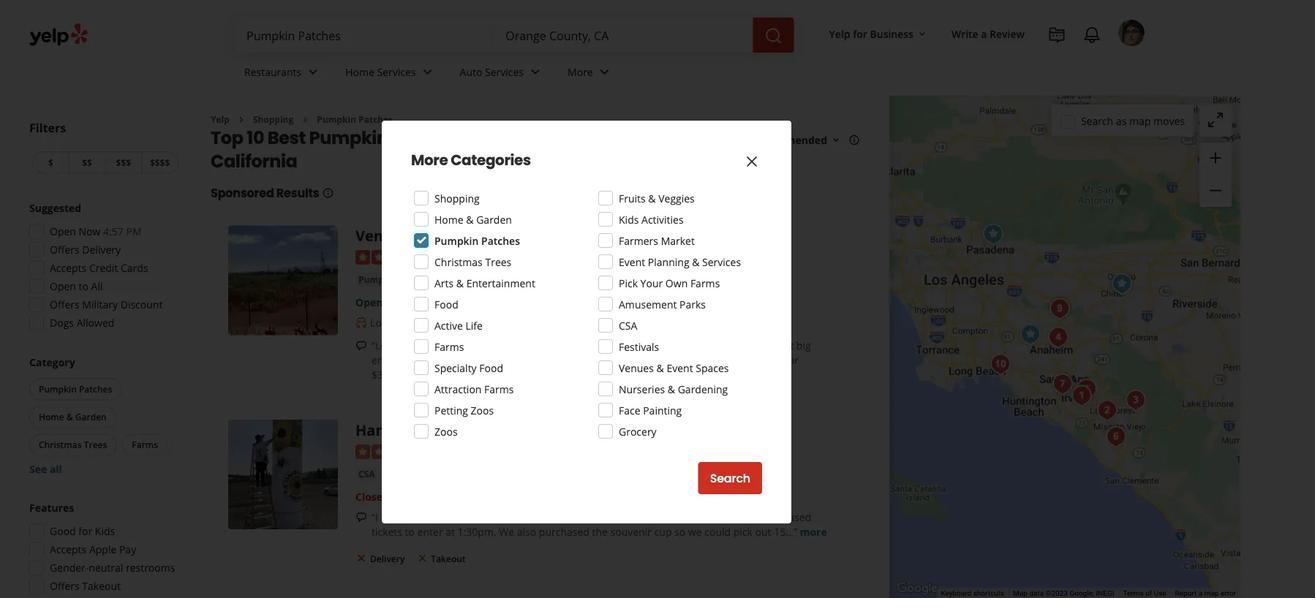Task type: vqa. For each thing, say whether or not it's contained in the screenshot.
middle 24 chevron down v2 image
yes



Task type: describe. For each thing, give the bounding box(es) containing it.
24 chevron down v2 image for restaurants
[[304, 63, 322, 81]]

good for kids
[[50, 525, 115, 538]]

a right had
[[659, 338, 665, 352]]

notifications image
[[1083, 26, 1101, 44]]

more for more categories
[[411, 150, 448, 170]]

the
[[596, 338, 614, 352]]

but
[[778, 338, 794, 352]]

terms
[[1123, 589, 1144, 598]]

1 horizontal spatial purchased
[[761, 510, 811, 524]]

open for open to all
[[50, 279, 76, 293]]

active life
[[435, 319, 483, 332]]

1 horizontal spatial delivery
[[370, 553, 405, 565]]

painting
[[643, 403, 682, 417]]

yelp for business button
[[823, 20, 934, 47]]

more categories dialog
[[0, 0, 1315, 598]]

open for open now 4:57 pm
[[50, 225, 76, 238]]

for inside "for $36.…""
[[785, 353, 799, 367]]

buena park pumpkin patch image
[[1016, 320, 1045, 349]]

venegas family farms image
[[228, 226, 338, 335]]

search for search
[[710, 470, 751, 487]]

allowed
[[77, 316, 114, 330]]

dogs allowed
[[50, 316, 114, 330]]

0 vertical spatial more
[[406, 368, 433, 382]]

0 vertical spatial event
[[619, 255, 645, 269]]

accepts for accepts apple pay
[[50, 543, 87, 557]]

group containing features
[[25, 501, 181, 598]]

petting
[[435, 403, 468, 417]]

best
[[268, 125, 306, 150]]

could
[[705, 525, 731, 539]]

all
[[91, 279, 103, 293]]

services for home services
[[377, 65, 416, 79]]

(92 reviews) link
[[458, 248, 515, 264]]

pumpkin inside the top 10 best pumpkin patches near orange county, california
[[309, 125, 388, 150]]

tickets
[[372, 525, 402, 539]]

amusement parks
[[619, 297, 706, 311]]

1 horizontal spatial event
[[667, 361, 693, 375]]

services for auto services
[[485, 65, 524, 79]]

christmas trees inside button
[[39, 439, 107, 451]]

we
[[499, 525, 514, 539]]

15…"
[[774, 525, 797, 539]]

7
[[527, 316, 533, 330]]

search for search as map moves
[[1081, 114, 1114, 128]]

error
[[1221, 589, 1236, 598]]

hana field by tanaka farms
[[356, 420, 560, 440]]

auto services
[[460, 65, 524, 79]]

market
[[661, 234, 695, 248]]

1 vertical spatial 16 info v2 image
[[322, 187, 334, 199]]

few
[[436, 353, 453, 367]]

reviews)
[[475, 250, 515, 264]]

0 vertical spatial more link
[[406, 368, 433, 382]]

specialty food
[[435, 361, 503, 375]]

home for home services link
[[345, 65, 374, 79]]

open until 9:00 pm
[[356, 295, 448, 309]]

$$$
[[116, 157, 131, 169]]

cup
[[654, 525, 672, 539]]

restrooms
[[126, 561, 175, 575]]

offers for offers takeout
[[50, 579, 79, 593]]

(92
[[458, 250, 473, 264]]

gender-
[[50, 561, 89, 575]]

home & garden inside button
[[39, 411, 107, 423]]

offers for offers military discount
[[50, 298, 79, 312]]

at
[[446, 525, 455, 539]]

1 vertical spatial kids
[[95, 525, 115, 538]]

& down venues & event spaces
[[668, 382, 675, 396]]

more link
[[556, 53, 625, 95]]

sponsored
[[211, 185, 274, 201]]

0 vertical spatial food
[[435, 297, 458, 311]]

restaurants link
[[233, 53, 334, 95]]

search as map moves
[[1081, 114, 1185, 128]]

garden inside more categories dialog
[[476, 213, 512, 226]]

also
[[517, 525, 536, 539]]

venegas
[[356, 226, 416, 246]]

yelp for business
[[829, 27, 914, 41]]

christmas trees inside more categories dialog
[[435, 255, 512, 269]]

entertainment
[[466, 276, 535, 290]]

accepts for accepts credit cards
[[50, 261, 87, 275]]

open for open until 9:00 pm
[[356, 295, 383, 309]]

saturday
[[695, 510, 737, 524]]

write a review
[[952, 27, 1025, 41]]

patches up 9:00
[[400, 273, 435, 285]]

& right fruits
[[648, 191, 656, 205]]

garden inside button
[[75, 411, 107, 423]]

veggies
[[659, 191, 695, 205]]

husband
[[580, 510, 622, 524]]

1 vertical spatial takeout
[[82, 579, 121, 593]]

enough
[[372, 353, 408, 367]]

projects image
[[1048, 26, 1066, 44]]

1 vertical spatial food
[[479, 361, 503, 375]]

military
[[82, 298, 118, 312]]

for inside button
[[853, 27, 868, 41]]

business categories element
[[233, 53, 1145, 95]]

enchanted country pumpkins & christmas trees image
[[1045, 294, 1075, 324]]

2 big from the left
[[797, 338, 811, 352]]

yelp for yelp for business
[[829, 27, 850, 41]]

amusement
[[619, 297, 677, 311]]

0 vertical spatial this
[[422, 338, 439, 352]]

1 horizontal spatial and
[[625, 510, 643, 524]]

came
[[651, 510, 677, 524]]

top
[[211, 125, 243, 150]]

terms of use
[[1123, 589, 1167, 598]]

souvenir
[[611, 525, 652, 539]]

csa inside button
[[358, 468, 375, 480]]

search image
[[765, 27, 782, 45]]

auto
[[460, 65, 482, 79]]

farmers market
[[619, 234, 695, 248]]

spaces
[[696, 361, 729, 375]]

4.9
[[440, 250, 455, 264]]

16 speech v2 image
[[356, 512, 367, 523]]

in
[[564, 316, 573, 330]]

hana
[[356, 420, 394, 440]]

home & garden inside more categories dialog
[[435, 213, 512, 226]]

more for more
[[568, 65, 593, 79]]

yelp link
[[211, 113, 230, 125]]

pm for open until 9:00 pm
[[433, 295, 448, 309]]

i
[[646, 510, 649, 524]]

pumpkin patches down 4.9 star rating image
[[358, 273, 435, 285]]

all
[[50, 462, 62, 476]]

the original manassero farms market image
[[1072, 375, 1102, 404]]

(92 reviews)
[[458, 250, 515, 264]]

report
[[1175, 589, 1197, 598]]

1:30pm.
[[458, 525, 496, 539]]

1 vertical spatial pumpkin patches link
[[356, 272, 437, 287]]

the inside "i never knew this existed until recently! my husband and i came on saturday and purchased tickets to enter at 1:30pm. we also purchased the souvenir cup so we could pick out 15…"
[[592, 525, 608, 539]]

1 horizontal spatial more link
[[800, 525, 827, 539]]

& right venues
[[657, 361, 664, 375]]

google,
[[1070, 589, 1094, 598]]

16 chevron down v2 image
[[917, 28, 928, 40]]

0 horizontal spatial pumpkin patches button
[[29, 379, 122, 401]]

$36.…"
[[372, 368, 404, 382]]

1 horizontal spatial more
[[800, 525, 827, 539]]

business
[[870, 27, 914, 41]]

$
[[48, 157, 53, 169]]

zoom out image
[[1207, 182, 1225, 199]]

and inside was free entry. the kids had a great time. not too big but big enough for a few photo opps and the
[[513, 353, 531, 367]]

nurseries & gardening
[[619, 382, 728, 396]]

a right report
[[1199, 589, 1203, 598]]

patches inside the top 10 best pumpkin patches near orange county, california
[[392, 125, 463, 150]]

terms of use link
[[1123, 589, 1167, 598]]

map
[[1013, 589, 1028, 598]]

photo
[[455, 353, 484, 367]]

life
[[466, 319, 483, 332]]

16 chevron right v2 image for pumpkin patches
[[299, 114, 311, 126]]

farms button
[[122, 434, 168, 456]]

free
[[544, 338, 563, 352]]

business
[[575, 316, 617, 330]]

24 chevron down v2 image for more
[[596, 63, 614, 81]]

hana field by tanaka farms link
[[356, 420, 560, 440]]

map region
[[808, 11, 1315, 598]]

csa link
[[356, 467, 378, 481]]

google image
[[893, 579, 941, 598]]

we
[[688, 525, 702, 539]]

time.
[[695, 338, 719, 352]]

see all button
[[29, 462, 62, 476]]

enchanted country pumpkins & christmas trees image
[[1045, 294, 1075, 324]]

csa inside more categories dialog
[[619, 319, 637, 332]]

patches inside more categories dialog
[[481, 234, 520, 248]]

sponsored results
[[211, 185, 319, 201]]

16 chevron right v2 image for shopping
[[235, 114, 247, 126]]

pa's pumpkin patch image
[[986, 350, 1015, 379]]

shopping inside more categories dialog
[[435, 191, 480, 205]]

review
[[990, 27, 1025, 41]]



Task type: locate. For each thing, give the bounding box(es) containing it.
and down was
[[513, 353, 531, 367]]

24 chevron down v2 image inside restaurants link
[[304, 63, 322, 81]]

2 24 chevron down v2 image from the left
[[596, 63, 614, 81]]

map for error
[[1205, 589, 1219, 598]]

more link right 15…"
[[800, 525, 827, 539]]

pumpkin inside more categories dialog
[[435, 234, 479, 248]]

pumpkin patches inside more categories dialog
[[435, 234, 520, 248]]

24 chevron down v2 image
[[419, 63, 436, 81], [527, 63, 544, 81]]

trees inside button
[[84, 439, 107, 451]]

so
[[675, 525, 686, 539]]

zoom in image
[[1207, 149, 1225, 167]]

0 horizontal spatial christmas
[[39, 439, 82, 451]]

1 big from the left
[[761, 338, 775, 352]]

0 horizontal spatial 16 chevron right v2 image
[[235, 114, 247, 126]]

hana field by tanaka farms image
[[228, 420, 338, 530]]

for $36.…"
[[372, 353, 799, 382]]

accepts credit cards
[[50, 261, 148, 275]]

arts
[[435, 276, 454, 290]]

1 horizontal spatial to
[[405, 525, 415, 539]]

and up pick
[[740, 510, 758, 524]]

patches
[[359, 113, 393, 125], [392, 125, 463, 150], [481, 234, 520, 248], [400, 273, 435, 285], [79, 383, 112, 395]]

0 horizontal spatial purchased
[[539, 525, 590, 539]]

4.5 star rating image
[[356, 445, 435, 459]]

more down that
[[406, 368, 433, 382]]

1 horizontal spatial food
[[479, 361, 503, 375]]

1 vertical spatial purchased
[[539, 525, 590, 539]]

open up the 16 locally owned v2 "icon"
[[356, 295, 383, 309]]

gender-neutral restrooms
[[50, 561, 175, 575]]

1 horizontal spatial 16 info v2 image
[[849, 134, 860, 146]]

1 offers from the top
[[50, 243, 79, 257]]

0 horizontal spatial takeout
[[82, 579, 121, 593]]

1 horizontal spatial until
[[495, 510, 517, 524]]

3 offers from the top
[[50, 579, 79, 593]]

fruits
[[619, 191, 646, 205]]

attraction
[[435, 382, 482, 396]]

1 vertical spatial yelp
[[211, 113, 230, 125]]

1 24 chevron down v2 image from the left
[[419, 63, 436, 81]]

hana field by tanaka farms image
[[1048, 370, 1078, 399], [1048, 370, 1078, 399]]

0 horizontal spatial trees
[[84, 439, 107, 451]]

farms right christmas trees button
[[132, 439, 158, 451]]

home & garden up (92
[[435, 213, 512, 226]]

1 vertical spatial offers
[[50, 298, 79, 312]]

patches up reviews)
[[481, 234, 520, 248]]

0 horizontal spatial zoos
[[435, 425, 458, 439]]

categories
[[451, 150, 531, 170]]

None search field
[[235, 18, 797, 53]]

search button
[[698, 462, 762, 495]]

purchased
[[761, 510, 811, 524], [539, 525, 590, 539]]

christmas trees up arts & entertainment
[[435, 255, 512, 269]]

1 vertical spatial christmas
[[39, 439, 82, 451]]

to down knew on the bottom left of page
[[405, 525, 415, 539]]

farms down opps
[[484, 382, 514, 396]]

pumpkin patches up (92 reviews) 'link'
[[435, 234, 520, 248]]

0 horizontal spatial more link
[[406, 368, 433, 382]]

zoos
[[471, 403, 494, 417], [435, 425, 458, 439]]

until up locally
[[386, 295, 407, 309]]

16 chevron right v2 image right shopping link
[[299, 114, 311, 126]]

0 vertical spatial pumpkin patches link
[[317, 113, 393, 125]]

shopping up "california"
[[253, 113, 294, 125]]

2 horizontal spatial services
[[702, 255, 741, 269]]

gardening
[[678, 382, 728, 396]]

1 vertical spatial event
[[667, 361, 693, 375]]

venues & event spaces
[[619, 361, 729, 375]]

1 horizontal spatial 16 chevron right v2 image
[[299, 114, 311, 126]]

farms up reviews)
[[472, 226, 518, 246]]

shopping up family
[[435, 191, 480, 205]]

food up attraction farms on the left of the page
[[479, 361, 503, 375]]

credit
[[89, 261, 118, 275]]

& inside button
[[66, 411, 73, 423]]

that
[[400, 338, 419, 352]]

trees down home & garden button
[[84, 439, 107, 451]]

0 horizontal spatial 24 chevron down v2 image
[[304, 63, 322, 81]]

farms up the parks
[[690, 276, 720, 290]]

2 16 chevron right v2 image from the left
[[299, 114, 311, 126]]

home for home & garden button
[[39, 411, 64, 423]]

yelp for "yelp" link
[[211, 113, 230, 125]]

to left "all"
[[79, 279, 88, 293]]

& up christmas trees button
[[66, 411, 73, 423]]

garden up reviews)
[[476, 213, 512, 226]]

open left "all"
[[50, 279, 76, 293]]

24 chevron down v2 image for home services
[[419, 63, 436, 81]]

1 accepts from the top
[[50, 261, 87, 275]]

your
[[641, 276, 663, 290]]

christmas up all
[[39, 439, 82, 451]]

use
[[1154, 589, 1167, 598]]

1 horizontal spatial kids
[[619, 213, 639, 226]]

24 chevron down v2 image inside the auto services link
[[527, 63, 544, 81]]

0 vertical spatial yelp
[[829, 27, 850, 41]]

offers up dogs
[[50, 298, 79, 312]]

group containing suggested
[[25, 201, 181, 335]]

0 vertical spatial takeout
[[431, 553, 466, 565]]

own
[[666, 276, 688, 290]]

venegas family farms link
[[356, 226, 518, 246]]

csa up closed
[[358, 468, 375, 480]]

search up the saturday
[[710, 470, 751, 487]]

1 horizontal spatial pm
[[433, 295, 448, 309]]

parks
[[680, 297, 706, 311]]

existed
[[459, 510, 493, 524]]

now
[[79, 225, 101, 238]]

neutral
[[89, 561, 123, 575]]

group containing category
[[26, 355, 181, 477]]

map
[[1129, 114, 1151, 128], [1205, 589, 1219, 598]]

1 vertical spatial pm
[[433, 295, 448, 309]]

open now 4:57 pm
[[50, 225, 142, 238]]

1 vertical spatial search
[[710, 470, 751, 487]]

locally
[[370, 316, 403, 330]]

was
[[523, 338, 541, 352]]

1 vertical spatial more link
[[800, 525, 827, 539]]

1 horizontal spatial more
[[568, 65, 593, 79]]

4.9 star rating image
[[356, 250, 435, 265]]

top 10 best pumpkin patches near orange county, california
[[211, 125, 651, 173]]

1 24 chevron down v2 image from the left
[[304, 63, 322, 81]]

24 chevron down v2 image inside more link
[[596, 63, 614, 81]]

1 horizontal spatial home
[[345, 65, 374, 79]]

csa up kids
[[619, 319, 637, 332]]

offers down now
[[50, 243, 79, 257]]

24 chevron down v2 image inside home services link
[[419, 63, 436, 81]]

more inside dialog
[[411, 150, 448, 170]]

this inside "i never knew this existed until recently! my husband and i came on saturday and purchased tickets to enter at 1:30pm. we also purchased the souvenir cup so we could pick out 15…"
[[439, 510, 456, 524]]

1 vertical spatial the
[[592, 525, 608, 539]]

16 close v2 image
[[356, 553, 367, 564]]

0 vertical spatial offers
[[50, 243, 79, 257]]

this up few
[[422, 338, 439, 352]]

the inside was free entry. the kids had a great time. not too big but big enough for a few photo opps and the
[[534, 353, 549, 367]]

christmas trees
[[435, 255, 512, 269], [39, 439, 107, 451]]

1 horizontal spatial yelp
[[829, 27, 850, 41]]

event up pick
[[619, 255, 645, 269]]

16 speech v2 image
[[356, 340, 367, 352]]

pm right 4:57
[[126, 225, 142, 238]]

0 horizontal spatial event
[[619, 255, 645, 269]]

24 chevron down v2 image right auto services
[[527, 63, 544, 81]]

1 vertical spatial until
[[495, 510, 517, 524]]

pumpkin patches link down home services
[[317, 113, 393, 125]]

info icon image
[[621, 316, 633, 328], [621, 316, 633, 328]]

to inside "i never knew this existed until recently! my husband and i came on saturday and purchased tickets to enter at 1:30pm. we also purchased the souvenir cup so we could pick out 15…"
[[405, 525, 415, 539]]

yelp left '10'
[[211, 113, 230, 125]]

keyboard shortcuts button
[[941, 589, 1004, 598]]

group
[[1200, 143, 1232, 207], [25, 201, 181, 335], [26, 355, 181, 477], [25, 501, 181, 598]]

1 vertical spatial more
[[800, 525, 827, 539]]

expand map image
[[1207, 111, 1225, 129]]

& right arts
[[456, 276, 464, 290]]

0 horizontal spatial food
[[435, 297, 458, 311]]

1 vertical spatial home
[[435, 213, 464, 226]]

cards
[[121, 261, 148, 275]]

0 horizontal spatial 24 chevron down v2 image
[[419, 63, 436, 81]]

farms
[[472, 226, 518, 246], [690, 276, 720, 290], [435, 340, 464, 354], [484, 382, 514, 396], [515, 420, 560, 440], [132, 439, 158, 451]]

fruits & veggies
[[619, 191, 695, 205]]

24 chevron down v2 image up 'county,'
[[596, 63, 614, 81]]

16 chevron right v2 image right "yelp" link
[[235, 114, 247, 126]]

christmas
[[435, 255, 483, 269], [39, 439, 82, 451]]

0 vertical spatial christmas
[[435, 255, 483, 269]]

1 horizontal spatial csa
[[619, 319, 637, 332]]

$ button
[[32, 151, 69, 174]]

$$ button
[[69, 151, 105, 174]]

kids down fruits
[[619, 213, 639, 226]]

1 vertical spatial zoos
[[435, 425, 458, 439]]

services inside more categories dialog
[[702, 255, 741, 269]]

offers takeout
[[50, 579, 121, 593]]

activities
[[642, 213, 684, 226]]

farms right the tanaka
[[515, 420, 560, 440]]

2 vertical spatial offers
[[50, 579, 79, 593]]

map for moves
[[1129, 114, 1151, 128]]

by
[[436, 420, 454, 440]]

garden up christmas trees button
[[75, 411, 107, 423]]

0 vertical spatial pm
[[126, 225, 142, 238]]

2 vertical spatial open
[[356, 295, 383, 309]]

0 vertical spatial map
[[1129, 114, 1151, 128]]

& right planning
[[692, 255, 700, 269]]

2 horizontal spatial home
[[435, 213, 464, 226]]

for inside was free entry. the kids had a great time. not too big but big enough for a few photo opps and the
[[411, 353, 425, 367]]

pumpkin patches button down 4.9 star rating image
[[356, 272, 437, 287]]

1 horizontal spatial 24 chevron down v2 image
[[596, 63, 614, 81]]

county,
[[581, 125, 651, 150]]

"i
[[372, 510, 378, 524]]

0 vertical spatial open
[[50, 225, 76, 238]]

pick
[[734, 525, 753, 539]]

pumpkin patches button up home & garden button
[[29, 379, 122, 401]]

2 24 chevron down v2 image from the left
[[527, 63, 544, 81]]

see all
[[29, 462, 62, 476]]

a right write at the top right
[[981, 27, 987, 41]]

a left few
[[427, 353, 433, 367]]

0 vertical spatial to
[[79, 279, 88, 293]]

christmas trees down home & garden button
[[39, 439, 107, 451]]

0 vertical spatial shopping
[[253, 113, 294, 125]]

reasonably
[[632, 353, 685, 367]]

farmers
[[619, 234, 658, 248]]

patches down home services
[[359, 113, 393, 125]]

©2023
[[1046, 589, 1068, 598]]

more link down that
[[406, 368, 433, 382]]

1 horizontal spatial pumpkin patches button
[[356, 272, 437, 287]]

more
[[568, 65, 593, 79], [411, 150, 448, 170]]

pm for open now 4:57 pm
[[126, 225, 142, 238]]

venegas family farms image
[[1108, 270, 1137, 299], [1108, 270, 1137, 299]]

1 vertical spatial csa
[[358, 468, 375, 480]]

more right 15…"
[[800, 525, 827, 539]]

filters
[[29, 120, 66, 136]]

0 vertical spatial home
[[345, 65, 374, 79]]

until inside "i never knew this existed until recently! my husband and i came on saturday and purchased tickets to enter at 1:30pm. we also purchased the souvenir cup so we could pick out 15…"
[[495, 510, 517, 524]]

for up accepts apple pay
[[79, 525, 92, 538]]

0 horizontal spatial the
[[534, 353, 549, 367]]

attraction farms
[[435, 382, 514, 396]]

1 horizontal spatial trees
[[485, 255, 512, 269]]

search
[[1081, 114, 1114, 128], [710, 470, 751, 487]]

16 chevron right v2 image
[[235, 114, 247, 126], [299, 114, 311, 126]]

delivery up credit
[[82, 243, 121, 257]]

arts & entertainment
[[435, 276, 535, 290]]

0 horizontal spatial to
[[79, 279, 88, 293]]

accepts up gender-
[[50, 543, 87, 557]]

9:00
[[410, 295, 430, 309]]

& up (92
[[466, 213, 474, 226]]

kids inside more categories dialog
[[619, 213, 639, 226]]

0 vertical spatial christmas trees
[[435, 255, 512, 269]]

0 horizontal spatial csa
[[358, 468, 375, 480]]

home & garden up christmas trees button
[[39, 411, 107, 423]]

kids up apple
[[95, 525, 115, 538]]

open
[[50, 225, 76, 238], [50, 279, 76, 293], [356, 295, 383, 309]]

pay
[[119, 543, 136, 557]]

pumpkin patches link
[[317, 113, 393, 125], [356, 272, 437, 287]]

more inside business categories element
[[568, 65, 593, 79]]

0 horizontal spatial services
[[377, 65, 416, 79]]

accepts
[[50, 261, 87, 275], [50, 543, 87, 557]]

locally owned & operated
[[370, 316, 494, 330]]

accepts up open to all
[[50, 261, 87, 275]]

1 vertical spatial shopping
[[435, 191, 480, 205]]

csa button
[[356, 467, 378, 481]]

0 horizontal spatial until
[[386, 295, 407, 309]]

pm down arts
[[433, 295, 448, 309]]

24 chevron down v2 image right the restaurants
[[304, 63, 322, 81]]

& right owned
[[440, 316, 448, 330]]

16 locally owned v2 image
[[356, 317, 367, 329]]

zoos down petting in the bottom left of the page
[[435, 425, 458, 439]]

0 horizontal spatial search
[[710, 470, 751, 487]]

farms inside button
[[132, 439, 158, 451]]

christmas inside button
[[39, 439, 82, 451]]

&
[[648, 191, 656, 205], [466, 213, 474, 226], [692, 255, 700, 269], [456, 276, 464, 290], [440, 316, 448, 330], [657, 361, 664, 375], [668, 382, 675, 396], [66, 411, 73, 423]]

enter
[[417, 525, 443, 539]]

24 chevron down v2 image left the auto
[[419, 63, 436, 81]]

0 vertical spatial zoos
[[471, 403, 494, 417]]

more categories
[[411, 150, 531, 170]]

close image
[[743, 153, 761, 170]]

yelp left the "business"
[[829, 27, 850, 41]]

1 16 chevron right v2 image from the left
[[235, 114, 247, 126]]

24 chevron down v2 image for auto services
[[527, 63, 544, 81]]

trees up entertainment
[[485, 255, 512, 269]]

farms down active
[[435, 340, 464, 354]]

1 vertical spatial pumpkin patches button
[[29, 379, 122, 401]]

0 horizontal spatial home
[[39, 411, 64, 423]]

christmas inside more categories dialog
[[435, 255, 483, 269]]

data
[[1030, 589, 1044, 598]]

specialty
[[435, 361, 477, 375]]

moves
[[1154, 114, 1185, 128]]

tanaka farms image
[[1067, 381, 1097, 411]]

open down the suggested
[[50, 225, 76, 238]]

"love that this pumpkin
[[372, 338, 488, 352]]

event up nurseries & gardening
[[667, 361, 693, 375]]

purchased up 15…"
[[761, 510, 811, 524]]

report a map error
[[1175, 589, 1236, 598]]

this up at
[[439, 510, 456, 524]]

food
[[435, 297, 458, 311], [479, 361, 503, 375]]

open to all
[[50, 279, 103, 293]]

2 accepts from the top
[[50, 543, 87, 557]]

0 horizontal spatial more
[[411, 150, 448, 170]]

map right as
[[1129, 114, 1151, 128]]

services
[[377, 65, 416, 79], [485, 65, 524, 79], [702, 255, 741, 269]]

1 vertical spatial more
[[411, 150, 448, 170]]

user actions element
[[818, 18, 1165, 108]]

1 horizontal spatial 24 chevron down v2 image
[[527, 63, 544, 81]]

for down that
[[411, 353, 425, 367]]

the down the husband
[[592, 525, 608, 539]]

1 horizontal spatial search
[[1081, 114, 1114, 128]]

pasadena pumpkin patch image
[[979, 220, 1008, 249]]

1 vertical spatial christmas trees
[[39, 439, 107, 451]]

pumpkin
[[317, 113, 356, 125], [309, 125, 388, 150], [435, 234, 479, 248], [358, 273, 398, 285], [39, 383, 77, 395]]

2 offers from the top
[[50, 298, 79, 312]]

trees inside more categories dialog
[[485, 255, 512, 269]]

0 horizontal spatial yelp
[[211, 113, 230, 125]]

map left error
[[1205, 589, 1219, 598]]

and left i
[[625, 510, 643, 524]]

search left as
[[1081, 114, 1114, 128]]

pumpkin patches button
[[356, 272, 437, 287], [29, 379, 122, 401]]

patches up more categories
[[392, 125, 463, 150]]

the down was
[[534, 353, 549, 367]]

0 horizontal spatial big
[[761, 338, 775, 352]]

big right but
[[797, 338, 811, 352]]

offers down gender-
[[50, 579, 79, 593]]

christmas up arts
[[435, 255, 483, 269]]

pumpkin patches
[[317, 113, 393, 125], [435, 234, 520, 248], [358, 273, 435, 285], [39, 383, 112, 395]]

pumpkin patches down home services
[[317, 113, 393, 125]]

0 vertical spatial purchased
[[761, 510, 811, 524]]

0 vertical spatial delivery
[[82, 243, 121, 257]]

takeout down neutral on the bottom left of page
[[82, 579, 121, 593]]

see
[[29, 462, 47, 476]]

purchased down my
[[539, 525, 590, 539]]

takeout right 16 close v2 image on the left bottom of page
[[431, 553, 466, 565]]

festivals
[[619, 340, 659, 354]]

search inside button
[[710, 470, 751, 487]]

0 horizontal spatial shopping
[[253, 113, 294, 125]]

farmakis farms image
[[1102, 422, 1131, 452]]

pumpkin city's pumpkin farm image
[[1044, 323, 1073, 352], [1121, 386, 1151, 415], [1093, 396, 1122, 425]]

2 vertical spatial home
[[39, 411, 64, 423]]

for down but
[[785, 353, 799, 367]]

kids
[[619, 213, 639, 226], [95, 525, 115, 538]]

$$$$
[[150, 157, 170, 169]]

home inside home services link
[[345, 65, 374, 79]]

home inside home & garden button
[[39, 411, 64, 423]]

2 horizontal spatial and
[[740, 510, 758, 524]]

patches up home & garden button
[[79, 383, 112, 395]]

1 horizontal spatial services
[[485, 65, 524, 79]]

pumpkin patches up home & garden button
[[39, 383, 112, 395]]

0 vertical spatial 16 info v2 image
[[849, 134, 860, 146]]

never
[[381, 510, 408, 524]]

home inside more categories dialog
[[435, 213, 464, 226]]

1 vertical spatial garden
[[75, 411, 107, 423]]

1 horizontal spatial zoos
[[471, 403, 494, 417]]

0 vertical spatial kids
[[619, 213, 639, 226]]

zoos up the tanaka
[[471, 403, 494, 417]]

good
[[50, 525, 76, 538]]

0 horizontal spatial delivery
[[82, 243, 121, 257]]

food up active
[[435, 297, 458, 311]]

0 horizontal spatial and
[[513, 353, 531, 367]]

16 close v2 image
[[417, 553, 428, 564]]

for left the "business"
[[853, 27, 868, 41]]

until up we
[[495, 510, 517, 524]]

on
[[680, 510, 692, 524]]

0 vertical spatial garden
[[476, 213, 512, 226]]

24 chevron down v2 image
[[304, 63, 322, 81], [596, 63, 614, 81]]

offers for offers delivery
[[50, 243, 79, 257]]

1 horizontal spatial map
[[1205, 589, 1219, 598]]

yelp inside button
[[829, 27, 850, 41]]

16 info v2 image
[[849, 134, 860, 146], [322, 187, 334, 199]]

big right too
[[761, 338, 775, 352]]



